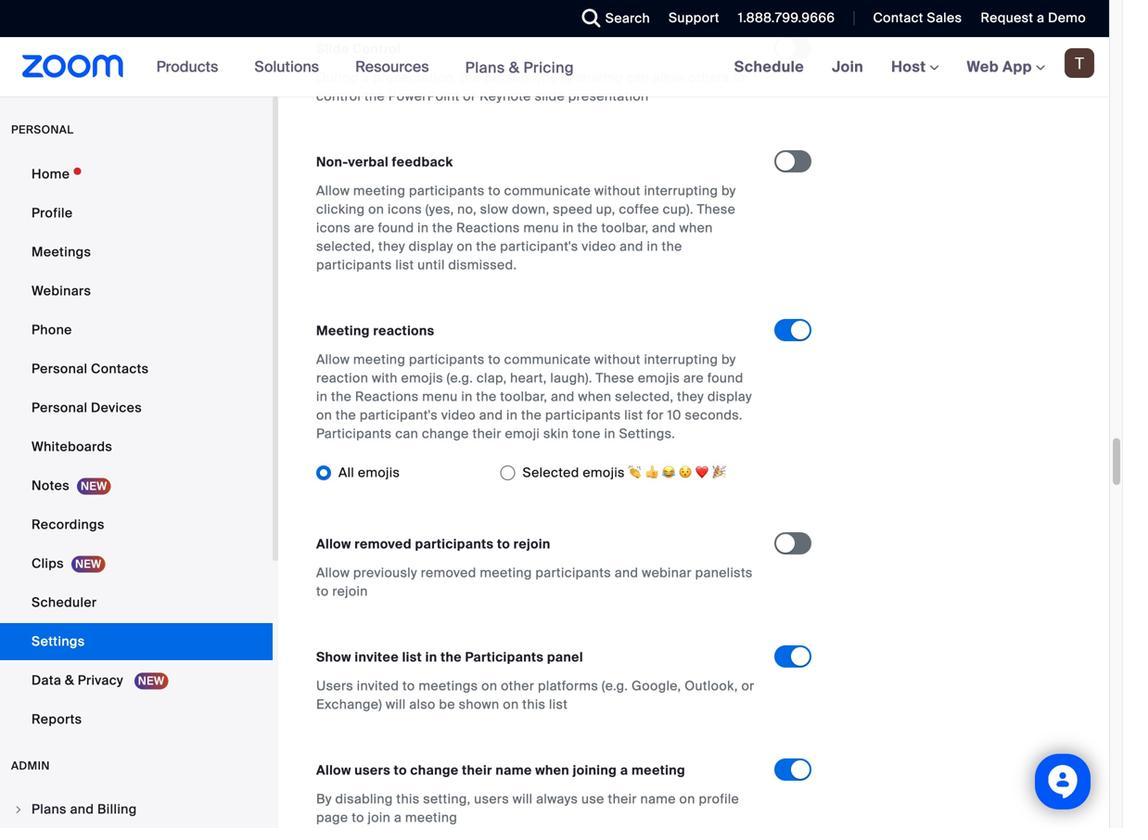 Task type: locate. For each thing, give the bounding box(es) containing it.
found
[[378, 219, 414, 236], [707, 370, 744, 387]]

change left emoji
[[422, 425, 469, 442]]

0 vertical spatial change
[[422, 425, 469, 442]]

communicate for laugh).
[[504, 351, 591, 368]]

change
[[422, 425, 469, 442], [410, 762, 459, 779]]

heart,
[[510, 370, 547, 387]]

interrupting up '10'
[[644, 351, 718, 368]]

0 horizontal spatial or
[[463, 88, 476, 105]]

plans inside product information navigation
[[465, 58, 505, 77]]

0 vertical spatial interrupting
[[644, 182, 718, 199]]

0 horizontal spatial they
[[378, 238, 405, 255]]

& inside product information navigation
[[509, 58, 520, 77]]

display up seconds.
[[707, 388, 752, 405]]

0 horizontal spatial when
[[535, 762, 570, 779]]

0 vertical spatial personal
[[32, 360, 87, 377]]

0 horizontal spatial are
[[354, 219, 374, 236]]

whiteboards link
[[0, 428, 273, 466]]

allow down all
[[316, 536, 351, 553]]

pricing
[[524, 58, 574, 77]]

on right the clicking on the top
[[368, 201, 384, 218]]

web app button
[[967, 57, 1045, 77]]

2 by from the top
[[722, 351, 736, 368]]

contacts
[[91, 360, 149, 377]]

2 vertical spatial when
[[535, 762, 570, 779]]

(e.g. inside 'users invited to meetings on other platforms (e.g. google, outlook, or exchange) will also be shown on this list'
[[602, 677, 628, 695]]

0 horizontal spatial (e.g.
[[447, 370, 473, 387]]

or left "keynote"
[[463, 88, 476, 105]]

0 horizontal spatial can
[[395, 425, 418, 442]]

emojis
[[401, 370, 443, 387], [638, 370, 680, 387], [358, 464, 400, 481], [583, 464, 625, 481]]

toolbar, down the coffee
[[601, 219, 649, 236]]

list down platforms
[[549, 696, 568, 713]]

0 vertical spatial removed
[[355, 536, 412, 553]]

display up until
[[409, 238, 453, 255]]

participant's inside allow meeting participants to communicate without interrupting by clicking on icons (yes, no, slow down, speed up, coffee cup). these icons are found in the reactions menu in the toolbar, and when selected, they display on the participant's video and in the participants list until dismissed.
[[500, 238, 578, 255]]

removed down allow removed participants to rejoin
[[421, 564, 476, 581]]

be
[[439, 696, 455, 713]]

schedule link
[[720, 37, 818, 96]]

0 horizontal spatial found
[[378, 219, 414, 236]]

app
[[1003, 57, 1032, 77]]

0 horizontal spatial rejoin
[[332, 583, 368, 600]]

1 horizontal spatial icons
[[388, 201, 422, 218]]

allow up by at the left bottom
[[316, 762, 351, 779]]

1 vertical spatial menu
[[422, 388, 458, 405]]

to inside 'users invited to meetings on other platforms (e.g. google, outlook, or exchange) will also be shown on this list'
[[403, 677, 415, 695]]

participants up previously
[[415, 536, 494, 553]]

1 vertical spatial (e.g.
[[602, 677, 628, 695]]

1 horizontal spatial can
[[626, 69, 649, 86]]

1 vertical spatial participant's
[[360, 407, 438, 424]]

participants
[[409, 182, 485, 199], [316, 256, 392, 274], [409, 351, 485, 368], [545, 407, 621, 424], [415, 536, 494, 553], [536, 564, 611, 581]]

1 by from the top
[[722, 182, 736, 199]]

on up dismissed. in the left top of the page
[[457, 238, 473, 255]]

1 allow from the top
[[316, 182, 350, 199]]

& inside personal menu "menu"
[[65, 672, 74, 689]]

host button
[[891, 57, 939, 77]]

personal devices
[[32, 399, 142, 416]]

meeting right joining
[[632, 762, 685, 779]]

0 horizontal spatial reactions
[[355, 388, 419, 405]]

request a demo link
[[967, 0, 1109, 37], [981, 9, 1086, 26]]

participant's down down,
[[500, 238, 578, 255]]

invited
[[357, 677, 399, 695]]

1 vertical spatial this
[[396, 791, 420, 808]]

without for up,
[[594, 182, 641, 199]]

video
[[582, 238, 616, 255], [441, 407, 476, 424]]

1 without from the top
[[594, 182, 641, 199]]

1.888.799.9666 button
[[724, 0, 840, 37], [738, 9, 835, 26]]

control
[[352, 40, 401, 57]]

0 vertical spatial video
[[582, 238, 616, 255]]

will down the invited
[[386, 696, 406, 713]]

0 vertical spatial participants
[[316, 425, 392, 442]]

0 horizontal spatial these
[[596, 370, 634, 387]]

1 vertical spatial selected,
[[615, 388, 674, 405]]

(e.g. left clap,
[[447, 370, 473, 387]]

these inside allow meeting participants to communicate without interrupting by reaction with emojis (e.g. clap, heart, laugh). these emojis are found in the reactions menu in the toolbar, and when selected, they display on the participant's video and in the participants list for 10 seconds. participants can change their emoji skin tone in settings.
[[596, 370, 634, 387]]

reactions inside allow meeting participants to communicate without interrupting by reaction with emojis (e.g. clap, heart, laugh). these emojis are found in the reactions menu in the toolbar, and when selected, they display on the participant's video and in the participants list for 10 seconds. participants can change their emoji skin tone in settings.
[[355, 388, 419, 405]]

1 vertical spatial personal
[[32, 399, 87, 416]]

1 vertical spatial communicate
[[504, 351, 591, 368]]

participants inside allow previously removed meeting participants and webinar panelists to rejoin
[[536, 564, 611, 581]]

plans & pricing link
[[465, 58, 574, 77], [465, 58, 574, 77]]

menu down reactions
[[422, 388, 458, 405]]

1 vertical spatial toolbar,
[[500, 388, 547, 405]]

1 vertical spatial name
[[640, 791, 676, 808]]

2 communicate from the top
[[504, 351, 591, 368]]

0 horizontal spatial icons
[[316, 219, 351, 236]]

1 interrupting from the top
[[644, 182, 718, 199]]

2 personal from the top
[[32, 399, 87, 416]]

(yes,
[[425, 201, 454, 218]]

they inside allow meeting participants to communicate without interrupting by clicking on icons (yes, no, slow down, speed up, coffee cup). these icons are found in the reactions menu in the toolbar, and when selected, they display on the participant's video and in the participants list until dismissed.
[[378, 238, 405, 255]]

😯
[[679, 464, 692, 481]]

1 horizontal spatial found
[[707, 370, 744, 387]]

0 horizontal spatial menu
[[422, 388, 458, 405]]

1 vertical spatial change
[[410, 762, 459, 779]]

found down the "non-verbal feedback"
[[378, 219, 414, 236]]

0 horizontal spatial participant's
[[360, 407, 438, 424]]

1 horizontal spatial will
[[513, 791, 533, 808]]

by inside allow meeting participants to communicate without interrupting by clicking on icons (yes, no, slow down, speed up, coffee cup). these icons are found in the reactions menu in the toolbar, and when selected, they display on the participant's video and in the participants list until dismissed.
[[722, 182, 736, 199]]

allow up the clicking on the top
[[316, 182, 350, 199]]

name left 'profile'
[[640, 791, 676, 808]]

0 vertical spatial these
[[697, 201, 736, 218]]

users down 'allow users to change their name when joining a meeting'
[[474, 791, 509, 808]]

they down the "non-verbal feedback"
[[378, 238, 405, 255]]

verbal
[[348, 153, 389, 171]]

1 horizontal spatial users
[[474, 791, 509, 808]]

0 horizontal spatial display
[[409, 238, 453, 255]]

0 vertical spatial found
[[378, 219, 414, 236]]

personal down phone
[[32, 360, 87, 377]]

webinars
[[32, 282, 91, 300]]

0 horizontal spatial plans
[[32, 801, 67, 818]]

settings link
[[0, 623, 273, 660]]

participants
[[316, 425, 392, 442], [465, 649, 544, 666]]

plans right right icon at left bottom
[[32, 801, 67, 818]]

participant's down with
[[360, 407, 438, 424]]

plans inside menu item
[[32, 801, 67, 818]]

by for allow meeting participants to communicate without interrupting by reaction with emojis (e.g. clap, heart, laugh). these emojis are found in the reactions menu in the toolbar, and when selected, they display on the participant's video and in the participants list for 10 seconds. participants can change their emoji skin tone in settings.
[[722, 351, 736, 368]]

3 allow from the top
[[316, 536, 351, 553]]

on down other on the left of the page
[[503, 696, 519, 713]]

communicate
[[504, 182, 591, 199], [504, 351, 591, 368]]

search button
[[568, 0, 655, 37]]

interrupting inside allow meeting participants to communicate without interrupting by reaction with emojis (e.g. clap, heart, laugh). these emojis are found in the reactions menu in the toolbar, and when selected, they display on the participant's video and in the participants list for 10 seconds. participants can change their emoji skin tone in settings.
[[644, 351, 718, 368]]

communicate up down,
[[504, 182, 591, 199]]

1 horizontal spatial or
[[741, 677, 755, 695]]

0 horizontal spatial removed
[[355, 536, 412, 553]]

0 vertical spatial or
[[463, 88, 476, 105]]

home
[[32, 166, 70, 183]]

icons left (yes,
[[388, 201, 422, 218]]

1 vertical spatial video
[[441, 407, 476, 424]]

toolbar, down heart,
[[500, 388, 547, 405]]

0 vertical spatial rejoin
[[514, 536, 551, 553]]

to
[[733, 69, 745, 86], [488, 182, 501, 199], [488, 351, 501, 368], [497, 536, 510, 553], [316, 583, 329, 600], [403, 677, 415, 695], [394, 762, 407, 779], [352, 809, 364, 826]]

1 vertical spatial are
[[683, 370, 704, 387]]

emojis up for
[[638, 370, 680, 387]]

& right data
[[65, 672, 74, 689]]

removed
[[355, 536, 412, 553], [421, 564, 476, 581]]

and down cup).
[[652, 219, 676, 236]]

1 horizontal spatial reactions
[[456, 219, 520, 236]]

selected, inside allow meeting participants to communicate without interrupting by reaction with emojis (e.g. clap, heart, laugh). these emojis are found in the reactions menu in the toolbar, and when selected, they display on the participant's video and in the participants list for 10 seconds. participants can change their emoji skin tone in settings.
[[615, 388, 674, 405]]

name inside the by disabling this setting, users will always use their name on profile page to join a meeting
[[640, 791, 676, 808]]

0 vertical spatial without
[[594, 182, 641, 199]]

joining
[[573, 762, 617, 779]]

1.888.799.9666
[[738, 9, 835, 26]]

5 allow from the top
[[316, 762, 351, 779]]

participant's
[[500, 238, 578, 255], [360, 407, 438, 424]]

down,
[[512, 201, 549, 218]]

on left 'profile'
[[679, 791, 695, 808]]

found inside allow meeting participants to communicate without interrupting by clicking on icons (yes, no, slow down, speed up, coffee cup). these icons are found in the reactions menu in the toolbar, and when selected, they display on the participant's video and in the participants list until dismissed.
[[378, 219, 414, 236]]

0 horizontal spatial toolbar,
[[500, 388, 547, 405]]

0 vertical spatial when
[[679, 219, 713, 236]]

removed up previously
[[355, 536, 412, 553]]

interrupting inside allow meeting participants to communicate without interrupting by clicking on icons (yes, no, slow down, speed up, coffee cup). these icons are found in the reactions menu in the toolbar, and when selected, they display on the participant's video and in the participants list until dismissed.
[[644, 182, 718, 199]]

1 vertical spatial without
[[594, 351, 641, 368]]

interrupting
[[644, 182, 718, 199], [644, 351, 718, 368]]

web
[[967, 57, 999, 77]]

a inside during a presentation, the person who is sharing can allow others to control the powerpoint or keynote slide presentation
[[362, 69, 369, 86]]

when inside allow meeting participants to communicate without interrupting by reaction with emojis (e.g. clap, heart, laugh). these emojis are found in the reactions menu in the toolbar, and when selected, they display on the participant's video and in the participants list for 10 seconds. participants can change their emoji skin tone in settings.
[[578, 388, 612, 405]]

1 vertical spatial icons
[[316, 219, 351, 236]]

display inside allow meeting participants to communicate without interrupting by reaction with emojis (e.g. clap, heart, laugh). these emojis are found in the reactions menu in the toolbar, and when selected, they display on the participant's video and in the participants list for 10 seconds. participants can change their emoji skin tone in settings.
[[707, 388, 752, 405]]

interrupting for are
[[644, 351, 718, 368]]

devices
[[91, 399, 142, 416]]

allow inside allow meeting participants to communicate without interrupting by clicking on icons (yes, no, slow down, speed up, coffee cup). these icons are found in the reactions menu in the toolbar, and when selected, they display on the participant's video and in the participants list until dismissed.
[[316, 182, 350, 199]]

0 vertical spatial by
[[722, 182, 736, 199]]

zoom logo image
[[22, 55, 124, 78]]

1 horizontal spatial toolbar,
[[601, 219, 649, 236]]

powerpoint
[[388, 88, 460, 105]]

0 vertical spatial menu
[[523, 219, 559, 236]]

recordings
[[32, 516, 105, 533]]

laugh).
[[550, 370, 592, 387]]

these right 'laugh).'
[[596, 370, 634, 387]]

they up '10'
[[677, 388, 704, 405]]

this inside 'users invited to meetings on other platforms (e.g. google, outlook, or exchange) will also be shown on this list'
[[522, 696, 546, 713]]

1 vertical spatial rejoin
[[332, 583, 368, 600]]

this down other on the left of the page
[[522, 696, 546, 713]]

selected, down the clicking on the top
[[316, 238, 375, 255]]

1 horizontal spatial removed
[[421, 564, 476, 581]]

plans for plans and billing
[[32, 801, 67, 818]]

meetings
[[419, 677, 478, 695]]

when down cup).
[[679, 219, 713, 236]]

selected, inside allow meeting participants to communicate without interrupting by clicking on icons (yes, no, slow down, speed up, coffee cup). these icons are found in the reactions menu in the toolbar, and when selected, they display on the participant's video and in the participants list until dismissed.
[[316, 238, 375, 255]]

video inside allow meeting participants to communicate without interrupting by reaction with emojis (e.g. clap, heart, laugh). these emojis are found in the reactions menu in the toolbar, and when selected, they display on the participant's video and in the participants list for 10 seconds. participants can change their emoji skin tone in settings.
[[441, 407, 476, 424]]

name up the by disabling this setting, users will always use their name on profile page to join a meeting
[[496, 762, 532, 779]]

are up seconds.
[[683, 370, 704, 387]]

profile picture image
[[1065, 48, 1094, 78]]

0 horizontal spatial video
[[441, 407, 476, 424]]

display inside allow meeting participants to communicate without interrupting by clicking on icons (yes, no, slow down, speed up, coffee cup). these icons are found in the reactions menu in the toolbar, and when selected, they display on the participant's video and in the participants list until dismissed.
[[409, 238, 453, 255]]

0 vertical spatial icons
[[388, 201, 422, 218]]

participants up the panel
[[536, 564, 611, 581]]

their left emoji
[[473, 425, 502, 442]]

& for data
[[65, 672, 74, 689]]

these inside allow meeting participants to communicate without interrupting by clicking on icons (yes, no, slow down, speed up, coffee cup). these icons are found in the reactions menu in the toolbar, and when selected, they display on the participant's video and in the participants list until dismissed.
[[697, 201, 736, 218]]

1 horizontal spatial video
[[582, 238, 616, 255]]

2 without from the top
[[594, 351, 641, 368]]

on up shown
[[481, 677, 497, 695]]

menu down down,
[[523, 219, 559, 236]]

and down the coffee
[[620, 238, 643, 255]]

their up setting,
[[462, 762, 492, 779]]

participants up all
[[316, 425, 392, 442]]

reactions
[[456, 219, 520, 236], [355, 388, 419, 405]]

toolbar, inside allow meeting participants to communicate without interrupting by clicking on icons (yes, no, slow down, speed up, coffee cup). these icons are found in the reactions menu in the toolbar, and when selected, they display on the participant's video and in the participants list until dismissed.
[[601, 219, 649, 236]]

and down 'laugh).'
[[551, 388, 575, 405]]

a inside the by disabling this setting, users will always use their name on profile page to join a meeting
[[394, 809, 402, 826]]

clap,
[[477, 370, 507, 387]]

& up "keynote"
[[509, 58, 520, 77]]

without inside allow meeting participants to communicate without interrupting by clicking on icons (yes, no, slow down, speed up, coffee cup). these icons are found in the reactions menu in the toolbar, and when selected, they display on the participant's video and in the participants list until dismissed.
[[594, 182, 641, 199]]

change up setting,
[[410, 762, 459, 779]]

can inside allow meeting participants to communicate without interrupting by reaction with emojis (e.g. clap, heart, laugh). these emojis are found in the reactions menu in the toolbar, and when selected, they display on the participant's video and in the participants list for 10 seconds. participants can change their emoji skin tone in settings.
[[395, 425, 418, 442]]

allow up reaction
[[316, 351, 350, 368]]

or right outlook,
[[741, 677, 755, 695]]

(e.g. left google,
[[602, 677, 628, 695]]

0 vertical spatial will
[[386, 696, 406, 713]]

when
[[679, 219, 713, 236], [578, 388, 612, 405], [535, 762, 570, 779]]

0 vertical spatial plans
[[465, 58, 505, 77]]

and left webinar
[[615, 564, 638, 581]]

without up settings.
[[594, 351, 641, 368]]

0 vertical spatial this
[[522, 696, 546, 713]]

1 vertical spatial can
[[395, 425, 418, 442]]

1 vertical spatial will
[[513, 791, 533, 808]]

4 allow from the top
[[316, 564, 350, 581]]

allow for meeting
[[316, 351, 350, 368]]

will inside 'users invited to meetings on other platforms (e.g. google, outlook, or exchange) will also be shown on this list'
[[386, 696, 406, 713]]

2 interrupting from the top
[[644, 351, 718, 368]]

these right cup).
[[697, 201, 736, 218]]

meeting
[[353, 182, 406, 199], [353, 351, 406, 368], [480, 564, 532, 581], [632, 762, 685, 779], [405, 809, 457, 826]]

are down the clicking on the top
[[354, 219, 374, 236]]

home link
[[0, 156, 273, 193]]

rejoin down previously
[[332, 583, 368, 600]]

1 horizontal spatial when
[[578, 388, 612, 405]]

is
[[561, 69, 572, 86]]

toolbar,
[[601, 219, 649, 236], [500, 388, 547, 405]]

users inside the by disabling this setting, users will always use their name on profile page to join a meeting
[[474, 791, 509, 808]]

solutions button
[[254, 37, 327, 96]]

1 horizontal spatial plans
[[465, 58, 505, 77]]

in
[[418, 219, 429, 236], [563, 219, 574, 236], [647, 238, 658, 255], [316, 388, 328, 405], [461, 388, 473, 405], [506, 407, 518, 424], [604, 425, 616, 442], [425, 649, 437, 666]]

to inside the by disabling this setting, users will always use their name on profile page to join a meeting
[[352, 809, 364, 826]]

and left billing
[[70, 801, 94, 818]]

1 communicate from the top
[[504, 182, 591, 199]]

when down 'laugh).'
[[578, 388, 612, 405]]

0 horizontal spatial participants
[[316, 425, 392, 442]]

participant's inside allow meeting participants to communicate without interrupting by reaction with emojis (e.g. clap, heart, laugh). these emojis are found in the reactions menu in the toolbar, and when selected, they display on the participant's video and in the participants list for 10 seconds. participants can change their emoji skin tone in settings.
[[360, 407, 438, 424]]

speed
[[553, 201, 593, 218]]

personal menu menu
[[0, 156, 273, 740]]

1 vertical spatial removed
[[421, 564, 476, 581]]

0 vertical spatial &
[[509, 58, 520, 77]]

can up all emojis
[[395, 425, 418, 442]]

1 vertical spatial display
[[707, 388, 752, 405]]

1 horizontal spatial &
[[509, 58, 520, 77]]

reactions down slow
[[456, 219, 520, 236]]

0 horizontal spatial users
[[355, 762, 391, 779]]

1 horizontal spatial are
[[683, 370, 704, 387]]

0 vertical spatial users
[[355, 762, 391, 779]]

this left setting,
[[396, 791, 420, 808]]

reactions down with
[[355, 388, 419, 405]]

without inside allow meeting participants to communicate without interrupting by reaction with emojis (e.g. clap, heart, laugh). these emojis are found in the reactions menu in the toolbar, and when selected, they display on the participant's video and in the participants list for 10 seconds. participants can change their emoji skin tone in settings.
[[594, 351, 641, 368]]

1 horizontal spatial name
[[640, 791, 676, 808]]

0 vertical spatial can
[[626, 69, 649, 86]]

0 vertical spatial (e.g.
[[447, 370, 473, 387]]

emojis right with
[[401, 370, 443, 387]]

2 horizontal spatial when
[[679, 219, 713, 236]]

they
[[378, 238, 405, 255], [677, 388, 704, 405]]

meeting inside allow meeting participants to communicate without interrupting by reaction with emojis (e.g. clap, heart, laugh). these emojis are found in the reactions menu in the toolbar, and when selected, they display on the participant's video and in the participants list for 10 seconds. participants can change their emoji skin tone in settings.
[[353, 351, 406, 368]]

meeting up with
[[353, 351, 406, 368]]

can inside during a presentation, the person who is sharing can allow others to control the powerpoint or keynote slide presentation
[[626, 69, 649, 86]]

0 vertical spatial toolbar,
[[601, 219, 649, 236]]

are
[[354, 219, 374, 236], [683, 370, 704, 387]]

allow
[[316, 182, 350, 199], [316, 351, 350, 368], [316, 536, 351, 553], [316, 564, 350, 581], [316, 762, 351, 779]]

on inside allow meeting participants to communicate without interrupting by reaction with emojis (e.g. clap, heart, laugh). these emojis are found in the reactions menu in the toolbar, and when selected, they display on the participant's video and in the participants list for 10 seconds. participants can change their emoji skin tone in settings.
[[316, 407, 332, 424]]

(e.g.
[[447, 370, 473, 387], [602, 677, 628, 695]]

1 vertical spatial found
[[707, 370, 744, 387]]

profile link
[[0, 195, 273, 232]]

interrupting for coffee
[[644, 182, 718, 199]]

recordings link
[[0, 506, 273, 543]]

0 horizontal spatial name
[[496, 762, 532, 779]]

personal
[[11, 122, 74, 137]]

1 vertical spatial users
[[474, 791, 509, 808]]

can left allow at the right top of the page
[[626, 69, 649, 86]]

meeting down the "non-verbal feedback"
[[353, 182, 406, 199]]

list inside allow meeting participants to communicate without interrupting by clicking on icons (yes, no, slow down, speed up, coffee cup). these icons are found in the reactions menu in the toolbar, and when selected, they display on the participant's video and in the participants list until dismissed.
[[395, 256, 414, 274]]

0 vertical spatial selected,
[[316, 238, 375, 255]]

whiteboards
[[32, 438, 112, 455]]

communicate inside allow meeting participants to communicate without interrupting by reaction with emojis (e.g. clap, heart, laugh). these emojis are found in the reactions menu in the toolbar, and when selected, they display on the participant's video and in the participants list for 10 seconds. participants can change their emoji skin tone in settings.
[[504, 351, 591, 368]]

on
[[368, 201, 384, 218], [457, 238, 473, 255], [316, 407, 332, 424], [481, 677, 497, 695], [503, 696, 519, 713], [679, 791, 695, 808]]

this inside the by disabling this setting, users will always use their name on profile page to join a meeting
[[396, 791, 420, 808]]

for
[[647, 407, 664, 424]]

when up the always on the bottom of page
[[535, 762, 570, 779]]

0 vertical spatial name
[[496, 762, 532, 779]]

1 vertical spatial reactions
[[355, 388, 419, 405]]

1 horizontal spatial they
[[677, 388, 704, 405]]

1 horizontal spatial (e.g.
[[602, 677, 628, 695]]

list left until
[[395, 256, 414, 274]]

banner containing products
[[0, 37, 1109, 98]]

allow left previously
[[316, 564, 350, 581]]

(e.g. inside allow meeting participants to communicate without interrupting by reaction with emojis (e.g. clap, heart, laugh). these emojis are found in the reactions menu in the toolbar, and when selected, they display on the participant's video and in the participants list for 10 seconds. participants can change their emoji skin tone in settings.
[[447, 370, 473, 387]]

0 horizontal spatial this
[[396, 791, 420, 808]]

communicate inside allow meeting participants to communicate without interrupting by clicking on icons (yes, no, slow down, speed up, coffee cup). these icons are found in the reactions menu in the toolbar, and when selected, they display on the participant's video and in the participants list until dismissed.
[[504, 182, 591, 199]]

by
[[722, 182, 736, 199], [722, 351, 736, 368]]

users up disabling
[[355, 762, 391, 779]]

plans up "keynote"
[[465, 58, 505, 77]]

communicate up heart,
[[504, 351, 591, 368]]

list inside allow meeting participants to communicate without interrupting by reaction with emojis (e.g. clap, heart, laugh). these emojis are found in the reactions menu in the toolbar, and when selected, they display on the participant's video and in the participants list for 10 seconds. participants can change their emoji skin tone in settings.
[[624, 407, 643, 424]]

1 horizontal spatial these
[[697, 201, 736, 218]]

meeting down allow removed participants to rejoin
[[480, 564, 532, 581]]

users
[[355, 762, 391, 779], [474, 791, 509, 808]]

1 horizontal spatial this
[[522, 696, 546, 713]]

non-verbal feedback
[[316, 153, 453, 171]]

phone
[[32, 321, 72, 339]]

personal up whiteboards
[[32, 399, 87, 416]]

allow inside allow meeting participants to communicate without interrupting by reaction with emojis (e.g. clap, heart, laugh). these emojis are found in the reactions menu in the toolbar, and when selected, they display on the participant's video and in the participants list for 10 seconds. participants can change their emoji skin tone in settings.
[[316, 351, 350, 368]]

selected, up for
[[615, 388, 674, 405]]

a right during
[[362, 69, 369, 86]]

1 horizontal spatial participants
[[465, 649, 544, 666]]

1 vertical spatial plans
[[32, 801, 67, 818]]

participants up the tone
[[545, 407, 621, 424]]

0 horizontal spatial will
[[386, 696, 406, 713]]

contact sales link
[[859, 0, 967, 37], [873, 9, 962, 26]]

on inside the by disabling this setting, users will always use their name on profile page to join a meeting
[[679, 791, 695, 808]]

1 vertical spatial these
[[596, 370, 634, 387]]

meeting down setting,
[[405, 809, 457, 826]]

found up seconds.
[[707, 370, 744, 387]]

participants up other on the left of the page
[[465, 649, 544, 666]]

0 vertical spatial participant's
[[500, 238, 578, 255]]

allow inside allow previously removed meeting participants and webinar panelists to rejoin
[[316, 564, 350, 581]]

0 horizontal spatial selected,
[[316, 238, 375, 255]]

support link right the search
[[655, 0, 724, 37]]

rejoin up allow previously removed meeting participants and webinar panelists to rejoin
[[514, 536, 551, 553]]

1 vertical spatial participants
[[465, 649, 544, 666]]

dismissed.
[[448, 256, 517, 274]]

1 personal from the top
[[32, 360, 87, 377]]

1 horizontal spatial menu
[[523, 219, 559, 236]]

2 allow from the top
[[316, 351, 350, 368]]

found inside allow meeting participants to communicate without interrupting by reaction with emojis (e.g. clap, heart, laugh). these emojis are found in the reactions menu in the toolbar, and when selected, they display on the participant's video and in the participants list for 10 seconds. participants can change their emoji skin tone in settings.
[[707, 370, 744, 387]]

profile
[[32, 205, 73, 222]]

will left the always on the bottom of page
[[513, 791, 533, 808]]

0 vertical spatial they
[[378, 238, 405, 255]]

billing
[[97, 801, 137, 818]]

participants up clap,
[[409, 351, 485, 368]]

by inside allow meeting participants to communicate without interrupting by reaction with emojis (e.g. clap, heart, laugh). these emojis are found in the reactions menu in the toolbar, and when selected, they display on the participant's video and in the participants list for 10 seconds. participants can change their emoji skin tone in settings.
[[722, 351, 736, 368]]

slide
[[316, 40, 349, 57]]

reports link
[[0, 701, 273, 738]]

allow meeting participants to communicate without interrupting by clicking on icons (yes, no, slow down, speed up, coffee cup). these icons are found in the reactions menu in the toolbar, and when selected, they display on the participant's video and in the participants list until dismissed.
[[316, 182, 736, 274]]

interrupting up cup).
[[644, 182, 718, 199]]

their right use
[[608, 791, 637, 808]]

meetings
[[32, 243, 91, 261]]

allow meeting participants to communicate without interrupting by reaction with emojis (e.g. clap, heart, laugh). these emojis are found in the reactions menu in the toolbar, and when selected, they display on the participant's video and in the participants list for 10 seconds. participants can change their emoji skin tone in settings.
[[316, 351, 752, 442]]

users invited to meetings on other platforms (e.g. google, outlook, or exchange) will also be shown on this list
[[316, 677, 755, 713]]

banner
[[0, 37, 1109, 98]]

without up up,
[[594, 182, 641, 199]]



Task type: describe. For each thing, give the bounding box(es) containing it.
personal contacts
[[32, 360, 149, 377]]

participants up (yes,
[[409, 182, 485, 199]]

notes link
[[0, 467, 273, 505]]

phone link
[[0, 312, 273, 349]]

emojis right all
[[358, 464, 400, 481]]

to inside allow previously removed meeting participants and webinar panelists to rejoin
[[316, 583, 329, 600]]

by for allow meeting participants to communicate without interrupting by clicking on icons (yes, no, slow down, speed up, coffee cup). these icons are found in the reactions menu in the toolbar, and when selected, they display on the participant's video and in the participants list until dismissed.
[[722, 182, 736, 199]]

👏
[[628, 464, 642, 481]]

outlook,
[[685, 677, 738, 695]]

who
[[532, 69, 558, 86]]

person
[[484, 69, 529, 86]]

exchange)
[[316, 696, 382, 713]]

personal for personal devices
[[32, 399, 87, 416]]

meeting inside allow meeting participants to communicate without interrupting by clicking on icons (yes, no, slow down, speed up, coffee cup). these icons are found in the reactions menu in the toolbar, and when selected, they display on the participant's video and in the participants list until dismissed.
[[353, 182, 406, 199]]

show
[[316, 649, 351, 666]]

with
[[372, 370, 398, 387]]

panel
[[547, 649, 583, 666]]

personal devices link
[[0, 390, 273, 427]]

no,
[[457, 201, 477, 218]]

1 horizontal spatial rejoin
[[514, 536, 551, 553]]

rejoin inside allow previously removed meeting participants and webinar panelists to rejoin
[[332, 583, 368, 600]]

menu inside allow meeting participants to communicate without interrupting by reaction with emojis (e.g. clap, heart, laugh). these emojis are found in the reactions menu in the toolbar, and when selected, they display on the participant's video and in the participants list for 10 seconds. participants can change their emoji skin tone in settings.
[[422, 388, 458, 405]]

❤️
[[696, 464, 709, 481]]

removed inside allow previously removed meeting participants and webinar panelists to rejoin
[[421, 564, 476, 581]]

selected
[[523, 464, 579, 481]]

meetings navigation
[[720, 37, 1109, 98]]

up,
[[596, 201, 615, 218]]

allow
[[653, 69, 685, 86]]

admin
[[11, 759, 50, 773]]

sharing
[[576, 69, 623, 86]]

slow
[[480, 201, 508, 218]]

by disabling this setting, users will always use their name on profile page to join a meeting
[[316, 791, 739, 826]]

reaction
[[316, 370, 368, 387]]

products
[[156, 57, 218, 77]]

clicking
[[316, 201, 365, 218]]

👍
[[645, 464, 659, 481]]

personal contacts link
[[0, 351, 273, 388]]

skin
[[543, 425, 569, 442]]

page
[[316, 809, 348, 826]]

or inside during a presentation, the person who is sharing can allow others to control the powerpoint or keynote slide presentation
[[463, 88, 476, 105]]

list right invitee
[[402, 649, 422, 666]]

to inside during a presentation, the person who is sharing can allow others to control the powerpoint or keynote slide presentation
[[733, 69, 745, 86]]

list inside 'users invited to meetings on other platforms (e.g. google, outlook, or exchange) will also be shown on this list'
[[549, 696, 568, 713]]

panelists
[[695, 564, 753, 581]]

meeting reactions option group
[[316, 458, 826, 488]]

meetings link
[[0, 234, 273, 271]]

data & privacy
[[32, 672, 127, 689]]

scheduler link
[[0, 584, 273, 621]]

other
[[501, 677, 534, 695]]

join link
[[818, 37, 878, 96]]

their inside allow meeting participants to communicate without interrupting by reaction with emojis (e.g. clap, heart, laugh). these emojis are found in the reactions menu in the toolbar, and when selected, they display on the participant's video and in the participants list for 10 seconds. participants can change their emoji skin tone in settings.
[[473, 425, 502, 442]]

meeting
[[316, 322, 370, 339]]

meeting inside the by disabling this setting, users will always use their name on profile page to join a meeting
[[405, 809, 457, 826]]

presentation
[[568, 88, 649, 105]]

slide control
[[316, 40, 401, 57]]

reactions
[[373, 322, 434, 339]]

product information navigation
[[142, 37, 588, 98]]

tone
[[572, 425, 601, 442]]

platforms
[[538, 677, 598, 695]]

webinars link
[[0, 273, 273, 310]]

personal for personal contacts
[[32, 360, 87, 377]]

communicate for down,
[[504, 182, 591, 199]]

data
[[32, 672, 61, 689]]

seconds.
[[685, 407, 743, 424]]

contact sales
[[873, 9, 962, 26]]

web app
[[967, 57, 1032, 77]]

by
[[316, 791, 332, 808]]

1 vertical spatial their
[[462, 762, 492, 779]]

10
[[667, 407, 681, 424]]

support link up others
[[669, 9, 720, 26]]

sales
[[927, 9, 962, 26]]

also
[[409, 696, 436, 713]]

google,
[[632, 677, 681, 695]]

all emojis
[[339, 464, 400, 481]]

are inside allow meeting participants to communicate without interrupting by reaction with emojis (e.g. clap, heart, laugh). these emojis are found in the reactions menu in the toolbar, and when selected, they display on the participant's video and in the participants list for 10 seconds. participants can change their emoji skin tone in settings.
[[683, 370, 704, 387]]

keynote
[[480, 88, 531, 105]]

settings
[[32, 633, 85, 650]]

reactions inside allow meeting participants to communicate without interrupting by clicking on icons (yes, no, slow down, speed up, coffee cup). these icons are found in the reactions menu in the toolbar, and when selected, they display on the participant's video and in the participants list until dismissed.
[[456, 219, 520, 236]]

meeting inside allow previously removed meeting participants and webinar panelists to rejoin
[[480, 564, 532, 581]]

and inside allow previously removed meeting participants and webinar panelists to rejoin
[[615, 564, 638, 581]]

webinar
[[642, 564, 692, 581]]

change inside allow meeting participants to communicate without interrupting by reaction with emojis (e.g. clap, heart, laugh). these emojis are found in the reactions menu in the toolbar, and when selected, they display on the participant's video and in the participants list for 10 seconds. participants can change their emoji skin tone in settings.
[[422, 425, 469, 442]]

or inside 'users invited to meetings on other platforms (e.g. google, outlook, or exchange) will also be shown on this list'
[[741, 677, 755, 695]]

allow removed participants to rejoin
[[316, 536, 551, 553]]

a right joining
[[620, 762, 628, 779]]

shown
[[459, 696, 499, 713]]

video inside allow meeting participants to communicate without interrupting by clicking on icons (yes, no, slow down, speed up, coffee cup). these icons are found in the reactions menu in the toolbar, and when selected, they display on the participant's video and in the participants list until dismissed.
[[582, 238, 616, 255]]

and inside menu item
[[70, 801, 94, 818]]

plans and billing
[[32, 801, 137, 818]]

to inside allow meeting participants to communicate without interrupting by clicking on icons (yes, no, slow down, speed up, coffee cup). these icons are found in the reactions menu in the toolbar, and when selected, they display on the participant's video and in the participants list until dismissed.
[[488, 182, 501, 199]]

plans and billing menu item
[[0, 792, 273, 827]]

menu inside allow meeting participants to communicate without interrupting by clicking on icons (yes, no, slow down, speed up, coffee cup). these icons are found in the reactions menu in the toolbar, and when selected, they display on the participant's video and in the participants list until dismissed.
[[523, 219, 559, 236]]

their inside the by disabling this setting, users will always use their name on profile page to join a meeting
[[608, 791, 637, 808]]

show invitee list in the participants panel
[[316, 649, 583, 666]]

data & privacy link
[[0, 662, 273, 699]]

and down clap,
[[479, 407, 503, 424]]

will inside the by disabling this setting, users will always use their name on profile page to join a meeting
[[513, 791, 533, 808]]

to inside allow meeting participants to communicate without interrupting by reaction with emojis (e.g. clap, heart, laugh). these emojis are found in the reactions menu in the toolbar, and when selected, they display on the participant's video and in the participants list for 10 seconds. participants can change their emoji skin tone in settings.
[[488, 351, 501, 368]]

selected emojis 👏 👍 😂 😯 ❤️ 🎉
[[523, 464, 726, 481]]

profile
[[699, 791, 739, 808]]

privacy
[[78, 672, 123, 689]]

notes
[[32, 477, 70, 494]]

when inside allow meeting participants to communicate without interrupting by clicking on icons (yes, no, slow down, speed up, coffee cup). these icons are found in the reactions menu in the toolbar, and when selected, they display on the participant's video and in the participants list until dismissed.
[[679, 219, 713, 236]]

are inside allow meeting participants to communicate without interrupting by clicking on icons (yes, no, slow down, speed up, coffee cup). these icons are found in the reactions menu in the toolbar, and when selected, they display on the participant's video and in the participants list until dismissed.
[[354, 219, 374, 236]]

toolbar, inside allow meeting participants to communicate without interrupting by reaction with emojis (e.g. clap, heart, laugh). these emojis are found in the reactions menu in the toolbar, and when selected, they display on the participant's video and in the participants list for 10 seconds. participants can change their emoji skin tone in settings.
[[500, 388, 547, 405]]

until
[[418, 256, 445, 274]]

presentation,
[[373, 69, 457, 86]]

reports
[[32, 711, 82, 728]]

allow for allow
[[316, 564, 350, 581]]

clips link
[[0, 545, 273, 582]]

without for emojis
[[594, 351, 641, 368]]

control
[[316, 88, 361, 105]]

a left demo
[[1037, 9, 1045, 26]]

right image
[[13, 804, 24, 815]]

participants inside allow meeting participants to communicate without interrupting by reaction with emojis (e.g. clap, heart, laugh). these emojis are found in the reactions menu in the toolbar, and when selected, they display on the participant's video and in the participants list for 10 seconds. participants can change their emoji skin tone in settings.
[[316, 425, 392, 442]]

emojis left 👏
[[583, 464, 625, 481]]

plans for plans & pricing
[[465, 58, 505, 77]]

join
[[368, 809, 391, 826]]

coffee
[[619, 201, 659, 218]]

allow for non-
[[316, 182, 350, 199]]

host
[[891, 57, 930, 77]]

emoji
[[505, 425, 540, 442]]

others
[[689, 69, 729, 86]]

they inside allow meeting participants to communicate without interrupting by reaction with emojis (e.g. clap, heart, laugh). these emojis are found in the reactions menu in the toolbar, and when selected, they display on the participant's video and in the participants list for 10 seconds. participants can change their emoji skin tone in settings.
[[677, 388, 704, 405]]

during
[[316, 69, 358, 86]]

request
[[981, 9, 1034, 26]]

always
[[536, 791, 578, 808]]

& for plans
[[509, 58, 520, 77]]

during a presentation, the person who is sharing can allow others to control the powerpoint or keynote slide presentation
[[316, 69, 745, 105]]

users
[[316, 677, 353, 695]]

use
[[582, 791, 604, 808]]

non-
[[316, 153, 348, 171]]

participants down the clicking on the top
[[316, 256, 392, 274]]

resources button
[[355, 37, 437, 96]]

invitee
[[355, 649, 399, 666]]



Task type: vqa. For each thing, say whether or not it's contained in the screenshot.
their inside the Allow meeting participants to communicate without interrupting by reaction with emojis (e.g. clap, heart, laugh). These emojis are found in the Reactions menu in the toolbar, and when selected, they display on the participant's video and in the participants list for 10 seconds. Participants can change their emoji skin tone in Settings.
yes



